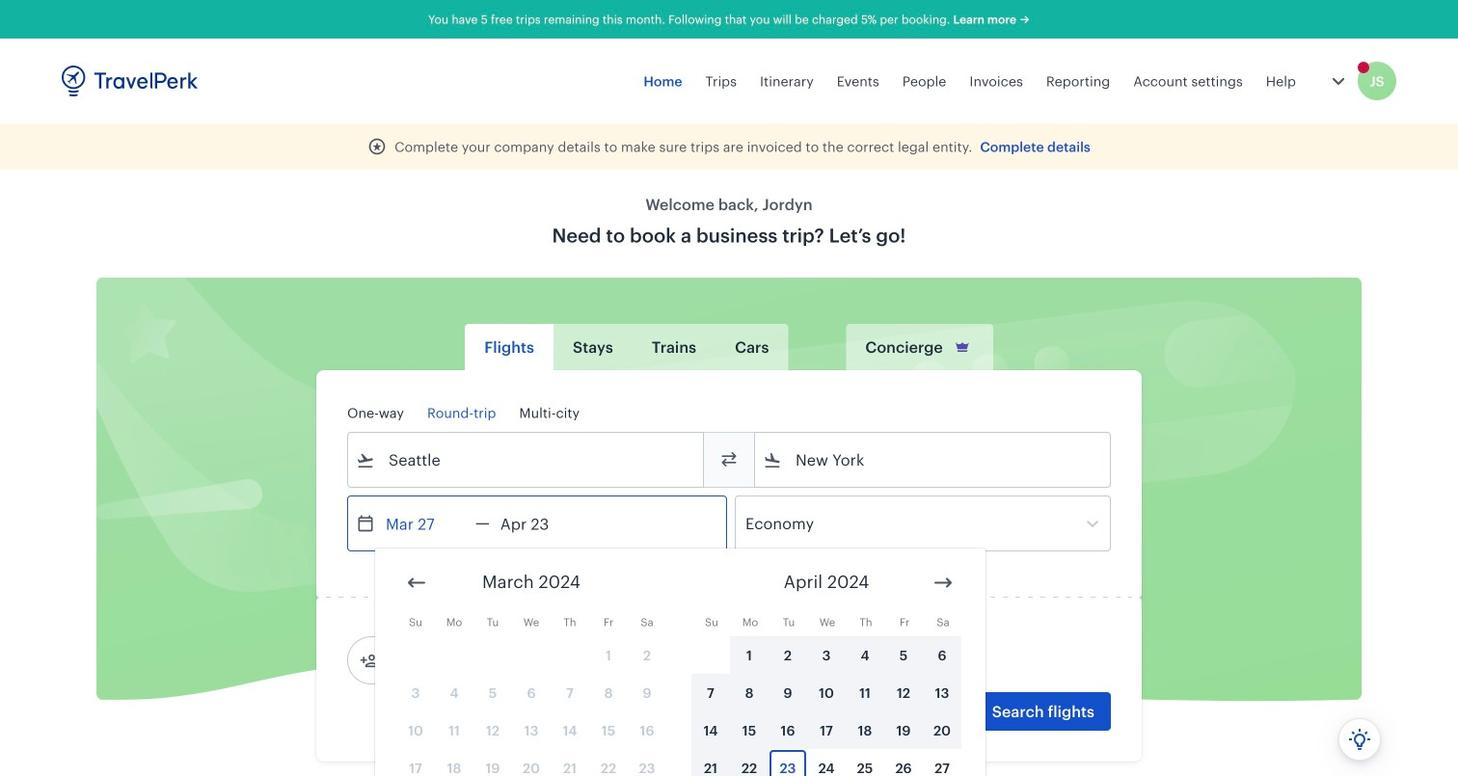 Task type: locate. For each thing, give the bounding box(es) containing it.
Return text field
[[490, 497, 590, 551]]

calendar application
[[375, 549, 1459, 777]]

From search field
[[375, 445, 678, 476]]



Task type: describe. For each thing, give the bounding box(es) containing it.
move forward to switch to the next month. image
[[932, 572, 955, 595]]

move backward to switch to the previous month. image
[[405, 572, 428, 595]]

Depart text field
[[375, 497, 476, 551]]

To search field
[[783, 445, 1086, 476]]

Add first traveler search field
[[379, 646, 580, 676]]



